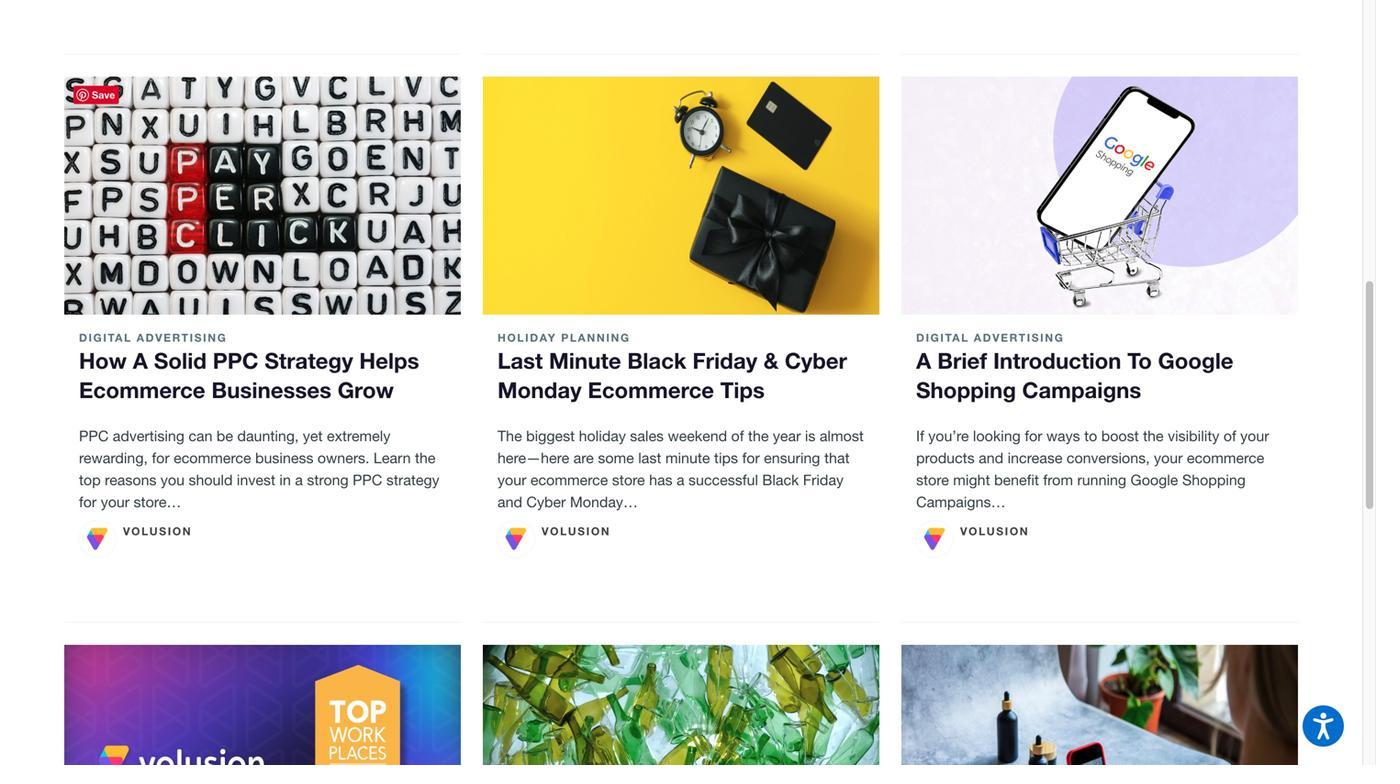 Task type: vqa. For each thing, say whether or not it's contained in the screenshot.
that
yes



Task type: describe. For each thing, give the bounding box(es) containing it.
3 volusion from the left
[[960, 525, 1030, 538]]

if you're looking for ways to boost the visibility of your products and increase conversions, your ecommerce store might benefit from running google shopping campaigns…
[[916, 428, 1269, 511]]

extremely
[[327, 428, 391, 445]]

might
[[953, 472, 990, 489]]

ecommerce inside 'holiday planning last minute black friday & cyber monday ecommerce tips'
[[588, 377, 714, 403]]

owners.
[[318, 450, 370, 467]]

successful
[[689, 472, 758, 489]]

year
[[773, 428, 801, 445]]

should
[[189, 472, 233, 489]]

strategy
[[265, 347, 353, 374]]

last
[[498, 347, 543, 374]]

in
[[280, 472, 291, 489]]

introduction
[[993, 347, 1122, 374]]

some
[[598, 450, 634, 467]]

volusion for businesses
[[123, 525, 192, 538]]

helps
[[359, 347, 419, 374]]

planning
[[561, 331, 631, 344]]

volusion link for businesses
[[79, 521, 192, 558]]

sustainable ecommerce–what it is and why your business should adopt it image
[[483, 645, 880, 766]]

conversions,
[[1067, 450, 1150, 467]]

has
[[649, 472, 673, 489]]

0 horizontal spatial ppc
[[79, 428, 109, 445]]

starting an online store in 2023: creating product listings image
[[902, 645, 1298, 766]]

how a solid ppc strategy helps ecommerce businesses grow image
[[64, 77, 461, 315]]

shopping inside the digital advertising a brief introduction to google shopping campaigns
[[916, 377, 1016, 403]]

learn
[[374, 450, 411, 467]]

the
[[498, 428, 522, 445]]

daunting,
[[237, 428, 299, 445]]

store inside 'the biggest holiday sales weekend of the year is almost here—here are some last minute tips for ensuring that your ecommerce store has a successful black friday and cyber monday…'
[[612, 472, 645, 489]]

holiday planning last minute black friday & cyber monday ecommerce tips
[[498, 331, 847, 403]]

tips
[[720, 377, 765, 403]]

business
[[255, 450, 314, 467]]

here—here
[[498, 450, 569, 467]]

your inside 'the biggest holiday sales weekend of the year is almost here—here are some last minute tips for ensuring that your ecommerce store has a successful black friday and cyber monday…'
[[498, 472, 526, 489]]

visibility
[[1168, 428, 1220, 445]]

a
[[916, 347, 931, 374]]

monday…
[[570, 494, 638, 511]]

how
[[79, 347, 127, 374]]

digital for how
[[79, 331, 132, 344]]

looking
[[973, 428, 1021, 445]]

for up you in the left bottom of the page
[[152, 450, 170, 467]]

tips
[[714, 450, 738, 467]]

&
[[764, 347, 779, 374]]

ensuring
[[764, 450, 820, 467]]

google inside the digital advertising a brief introduction to google shopping campaigns
[[1158, 347, 1234, 374]]

ppc advertising can be daunting, yet extremely rewarding, for ecommerce business owners. learn the top reasons you should invest in a strong ppc strategy for your store…
[[79, 428, 440, 511]]

a inside ppc advertising can be daunting, yet extremely rewarding, for ecommerce business owners. learn the top reasons you should invest in a strong ppc strategy for your store…
[[295, 472, 303, 489]]

monday
[[498, 377, 582, 403]]

yet
[[303, 428, 323, 445]]

advertising for introduction
[[974, 331, 1065, 344]]

digital advertising how a solid ppc strategy helps ecommerce businesses grow
[[79, 331, 419, 403]]

minute
[[666, 450, 710, 467]]

a inside 'the biggest holiday sales weekend of the year is almost here—here are some last minute tips for ensuring that your ecommerce store has a successful black friday and cyber monday…'
[[677, 472, 685, 489]]

a brief introduction to google shopping campaigns image
[[902, 77, 1298, 315]]

friday inside 'the biggest holiday sales weekend of the year is almost here—here are some last minute tips for ensuring that your ecommerce store has a successful black friday and cyber monday…'
[[803, 472, 844, 489]]

is
[[805, 428, 816, 445]]

running
[[1077, 472, 1127, 489]]

to for introduction
[[1128, 347, 1152, 374]]

boost
[[1102, 428, 1139, 445]]

invest
[[237, 472, 275, 489]]

advertising for solid
[[137, 331, 227, 344]]

and inside if you're looking for ways to boost the visibility of your products and increase conversions, your ecommerce store might benefit from running google shopping campaigns…
[[979, 450, 1004, 467]]

if
[[916, 428, 924, 445]]

cyber inside 'holiday planning last minute black friday & cyber monday ecommerce tips'
[[785, 347, 847, 374]]

google inside if you're looking for ways to boost the visibility of your products and increase conversions, your ecommerce store might benefit from running google shopping campaigns…
[[1131, 472, 1178, 489]]

volusion for ecommerce
[[542, 525, 611, 538]]

reasons
[[105, 472, 157, 489]]

to for ways
[[1084, 428, 1098, 445]]

the inside ppc advertising can be daunting, yet extremely rewarding, for ecommerce business owners. learn the top reasons you should invest in a strong ppc strategy for your store…
[[415, 450, 436, 467]]

cyber inside 'the biggest holiday sales weekend of the year is almost here—here are some last minute tips for ensuring that your ecommerce store has a successful black friday and cyber monday…'
[[527, 494, 566, 511]]

for down top
[[79, 494, 97, 511]]



Task type: locate. For each thing, give the bounding box(es) containing it.
1 horizontal spatial ecommerce
[[531, 472, 608, 489]]

holiday
[[498, 331, 557, 344]]

1 volusion from the left
[[123, 525, 192, 538]]

1 horizontal spatial ecommerce
[[588, 377, 714, 403]]

2 advertising from the left
[[974, 331, 1065, 344]]

advertising
[[137, 331, 227, 344], [974, 331, 1065, 344]]

cyber
[[785, 347, 847, 374], [527, 494, 566, 511]]

0 vertical spatial ppc
[[213, 347, 259, 374]]

strong
[[307, 472, 349, 489]]

1 horizontal spatial black
[[762, 472, 799, 489]]

ecommerce down are
[[531, 472, 608, 489]]

1 horizontal spatial to
[[1128, 347, 1152, 374]]

the biggest holiday sales weekend of the year is almost here—here are some last minute tips for ensuring that your ecommerce store has a successful black friday and cyber monday…
[[498, 428, 864, 511]]

of inside 'the biggest holiday sales weekend of the year is almost here—here are some last minute tips for ensuring that your ecommerce store has a successful black friday and cyber monday…'
[[731, 428, 744, 445]]

friday
[[693, 347, 758, 374], [803, 472, 844, 489]]

digital advertising a brief introduction to google shopping campaigns
[[916, 331, 1234, 403]]

0 horizontal spatial a
[[133, 347, 148, 374]]

digital inside digital advertising how a solid ppc strategy helps ecommerce businesses grow
[[79, 331, 132, 344]]

ways
[[1047, 428, 1080, 445]]

your down here—here
[[498, 472, 526, 489]]

benefit
[[994, 472, 1039, 489]]

0 horizontal spatial volusion
[[123, 525, 192, 538]]

last minute black friday & cyber monday ecommerce tips image
[[483, 77, 880, 315]]

0 vertical spatial and
[[979, 450, 1004, 467]]

the up strategy
[[415, 450, 436, 467]]

volusion link down store…
[[79, 521, 192, 558]]

0 horizontal spatial digital
[[79, 331, 132, 344]]

1 horizontal spatial a
[[295, 472, 303, 489]]

the left year
[[748, 428, 769, 445]]

for
[[1025, 428, 1043, 445], [152, 450, 170, 467], [742, 450, 760, 467], [79, 494, 97, 511]]

cyber down here—here
[[527, 494, 566, 511]]

volusion down store…
[[123, 525, 192, 538]]

ppc up businesses
[[213, 347, 259, 374]]

2 of from the left
[[1224, 428, 1237, 445]]

google
[[1158, 347, 1234, 374], [1131, 472, 1178, 489]]

top
[[79, 472, 101, 489]]

0 vertical spatial to
[[1128, 347, 1152, 374]]

0 horizontal spatial friday
[[693, 347, 758, 374]]

google up the "visibility"
[[1158, 347, 1234, 374]]

ecommerce
[[174, 450, 251, 467], [1187, 450, 1265, 467], [531, 472, 608, 489]]

advertising inside the digital advertising a brief introduction to google shopping campaigns
[[974, 331, 1065, 344]]

1 vertical spatial and
[[498, 494, 522, 511]]

your inside ppc advertising can be daunting, yet extremely rewarding, for ecommerce business owners. learn the top reasons you should invest in a strong ppc strategy for your store…
[[101, 494, 130, 511]]

of right the "visibility"
[[1224, 428, 1237, 445]]

2 volusion link from the left
[[498, 521, 611, 558]]

and inside 'the biggest holiday sales weekend of the year is almost here—here are some last minute tips for ensuring that your ecommerce store has a successful black friday and cyber monday…'
[[498, 494, 522, 511]]

2 horizontal spatial volusion link
[[916, 521, 1030, 558]]

a
[[133, 347, 148, 374], [295, 472, 303, 489], [677, 472, 685, 489]]

digital for a
[[916, 331, 969, 344]]

save
[[92, 89, 115, 101]]

0 vertical spatial google
[[1158, 347, 1234, 374]]

1 horizontal spatial ppc
[[213, 347, 259, 374]]

you're
[[929, 428, 969, 445]]

and down looking
[[979, 450, 1004, 467]]

for right tips
[[742, 450, 760, 467]]

ppc inside digital advertising how a solid ppc strategy helps ecommerce businesses grow
[[213, 347, 259, 374]]

advertising
[[113, 428, 185, 445]]

products
[[916, 450, 975, 467]]

a right the how
[[133, 347, 148, 374]]

1 advertising from the left
[[137, 331, 227, 344]]

1 vertical spatial black
[[762, 472, 799, 489]]

1 of from the left
[[731, 428, 744, 445]]

0 horizontal spatial volusion link
[[79, 521, 192, 558]]

2 horizontal spatial ecommerce
[[1187, 450, 1265, 467]]

2 vertical spatial ppc
[[353, 472, 382, 489]]

of inside if you're looking for ways to boost the visibility of your products and increase conversions, your ecommerce store might benefit from running google shopping campaigns…
[[1224, 428, 1237, 445]]

holiday
[[579, 428, 626, 445]]

black inside 'holiday planning last minute black friday & cyber monday ecommerce tips'
[[627, 347, 687, 374]]

volusion link down the monday…
[[498, 521, 611, 558]]

ppc
[[213, 347, 259, 374], [79, 428, 109, 445], [353, 472, 382, 489]]

1 horizontal spatial and
[[979, 450, 1004, 467]]

cyber right &
[[785, 347, 847, 374]]

ecommerce
[[79, 377, 205, 403], [588, 377, 714, 403]]

0 horizontal spatial of
[[731, 428, 744, 445]]

shopping down brief
[[916, 377, 1016, 403]]

for up increase
[[1025, 428, 1043, 445]]

black inside 'the biggest holiday sales weekend of the year is almost here—here are some last minute tips for ensuring that your ecommerce store has a successful black friday and cyber monday…'
[[762, 472, 799, 489]]

friday down that
[[803, 472, 844, 489]]

the right boost
[[1143, 428, 1164, 445]]

your down reasons
[[101, 494, 130, 511]]

friday inside 'holiday planning last minute black friday & cyber monday ecommerce tips'
[[693, 347, 758, 374]]

1 vertical spatial to
[[1084, 428, 1098, 445]]

1 store from the left
[[612, 472, 645, 489]]

3 volusion link from the left
[[916, 521, 1030, 558]]

ecommerce up "should"
[[174, 450, 251, 467]]

store down some on the bottom left
[[612, 472, 645, 489]]

1 ecommerce from the left
[[79, 377, 205, 403]]

for inside if you're looking for ways to boost the visibility of your products and increase conversions, your ecommerce store might benefit from running google shopping campaigns…
[[1025, 428, 1043, 445]]

brief
[[938, 347, 987, 374]]

ecommerce inside 'the biggest holiday sales weekend of the year is almost here—here are some last minute tips for ensuring that your ecommerce store has a successful black friday and cyber monday…'
[[531, 472, 608, 489]]

the
[[748, 428, 769, 445], [1143, 428, 1164, 445], [415, 450, 436, 467]]

last
[[638, 450, 661, 467]]

1 vertical spatial google
[[1131, 472, 1178, 489]]

1 horizontal spatial volusion link
[[498, 521, 611, 558]]

can
[[189, 428, 213, 445]]

shopping
[[916, 377, 1016, 403], [1182, 472, 1246, 489]]

advertising up introduction
[[974, 331, 1065, 344]]

volusion link
[[79, 521, 192, 558], [498, 521, 611, 558], [916, 521, 1030, 558]]

black down planning at top
[[627, 347, 687, 374]]

businesses
[[212, 377, 332, 403]]

store down "products"
[[916, 472, 949, 489]]

1 volusion link from the left
[[79, 521, 192, 558]]

0 horizontal spatial the
[[415, 450, 436, 467]]

1 vertical spatial cyber
[[527, 494, 566, 511]]

ecommerce inside if you're looking for ways to boost the visibility of your products and increase conversions, your ecommerce store might benefit from running google shopping campaigns…
[[1187, 450, 1265, 467]]

campaigns…
[[916, 494, 1006, 511]]

volusion link for ecommerce
[[498, 521, 611, 558]]

the inside 'the biggest holiday sales weekend of the year is almost here—here are some last minute tips for ensuring that your ecommerce store has a successful black friday and cyber monday…'
[[748, 428, 769, 445]]

campaigns
[[1022, 377, 1142, 403]]

2 volusion from the left
[[542, 525, 611, 538]]

2 horizontal spatial volusion
[[960, 525, 1030, 538]]

0 vertical spatial shopping
[[916, 377, 1016, 403]]

almost
[[820, 428, 864, 445]]

the inside if you're looking for ways to boost the visibility of your products and increase conversions, your ecommerce store might benefit from running google shopping campaigns…
[[1143, 428, 1164, 445]]

1 horizontal spatial friday
[[803, 472, 844, 489]]

ecommerce down the "visibility"
[[1187, 450, 1265, 467]]

and
[[979, 450, 1004, 467], [498, 494, 522, 511]]

digital
[[79, 331, 132, 344], [916, 331, 969, 344]]

black
[[627, 347, 687, 374], [762, 472, 799, 489]]

1 horizontal spatial store
[[916, 472, 949, 489]]

advertising up solid
[[137, 331, 227, 344]]

sales
[[630, 428, 664, 445]]

0 horizontal spatial shopping
[[916, 377, 1016, 403]]

store…
[[134, 494, 181, 511]]

your right the "visibility"
[[1241, 428, 1269, 445]]

strategy
[[386, 472, 440, 489]]

minute
[[549, 347, 621, 374]]

digital up the how
[[79, 331, 132, 344]]

grow
[[338, 377, 394, 403]]

volusion link down campaigns…
[[916, 521, 1030, 558]]

austin american-statesmen awards volusion as a top workplace 2023 image
[[64, 645, 461, 766]]

weekend
[[668, 428, 727, 445]]

your
[[1241, 428, 1269, 445], [1154, 450, 1183, 467], [498, 472, 526, 489], [101, 494, 130, 511]]

0 horizontal spatial store
[[612, 472, 645, 489]]

1 digital from the left
[[79, 331, 132, 344]]

rewarding,
[[79, 450, 148, 467]]

a right the in
[[295, 472, 303, 489]]

shopping inside if you're looking for ways to boost the visibility of your products and increase conversions, your ecommerce store might benefit from running google shopping campaigns…
[[1182, 472, 1246, 489]]

0 horizontal spatial ecommerce
[[79, 377, 205, 403]]

a right "has"
[[677, 472, 685, 489]]

open accessibe: accessibility options, statement and help image
[[1313, 713, 1334, 740]]

1 horizontal spatial the
[[748, 428, 769, 445]]

and down here—here
[[498, 494, 522, 511]]

1 horizontal spatial of
[[1224, 428, 1237, 445]]

1 horizontal spatial volusion
[[542, 525, 611, 538]]

0 horizontal spatial cyber
[[527, 494, 566, 511]]

ppc down 'owners.' in the bottom of the page
[[353, 472, 382, 489]]

store
[[612, 472, 645, 489], [916, 472, 949, 489]]

biggest
[[526, 428, 575, 445]]

be
[[217, 428, 233, 445]]

digital inside the digital advertising a brief introduction to google shopping campaigns
[[916, 331, 969, 344]]

1 vertical spatial ppc
[[79, 428, 109, 445]]

1 vertical spatial shopping
[[1182, 472, 1246, 489]]

1 horizontal spatial advertising
[[974, 331, 1065, 344]]

0 horizontal spatial advertising
[[137, 331, 227, 344]]

you
[[161, 472, 185, 489]]

google down conversions,
[[1131, 472, 1178, 489]]

ecommerce inside ppc advertising can be daunting, yet extremely rewarding, for ecommerce business owners. learn the top reasons you should invest in a strong ppc strategy for your store…
[[174, 450, 251, 467]]

are
[[574, 450, 594, 467]]

ppc up rewarding,
[[79, 428, 109, 445]]

volusion down the monday…
[[542, 525, 611, 538]]

increase
[[1008, 450, 1063, 467]]

ecommerce up advertising
[[79, 377, 205, 403]]

volusion down campaigns…
[[960, 525, 1030, 538]]

1 horizontal spatial shopping
[[1182, 472, 1246, 489]]

2 store from the left
[[916, 472, 949, 489]]

0 vertical spatial friday
[[693, 347, 758, 374]]

to right "ways"
[[1084, 428, 1098, 445]]

0 vertical spatial cyber
[[785, 347, 847, 374]]

shopping down the "visibility"
[[1182, 472, 1246, 489]]

digital up a
[[916, 331, 969, 344]]

1 vertical spatial friday
[[803, 472, 844, 489]]

to inside if you're looking for ways to boost the visibility of your products and increase conversions, your ecommerce store might benefit from running google shopping campaigns…
[[1084, 428, 1098, 445]]

your down the "visibility"
[[1154, 450, 1183, 467]]

1 horizontal spatial cyber
[[785, 347, 847, 374]]

from
[[1043, 472, 1073, 489]]

0 horizontal spatial ecommerce
[[174, 450, 251, 467]]

to
[[1128, 347, 1152, 374], [1084, 428, 1098, 445]]

that
[[824, 450, 850, 467]]

solid
[[154, 347, 207, 374]]

1 horizontal spatial digital
[[916, 331, 969, 344]]

to inside the digital advertising a brief introduction to google shopping campaigns
[[1128, 347, 1152, 374]]

for inside 'the biggest holiday sales weekend of the year is almost here—here are some last minute tips for ensuring that your ecommerce store has a successful black friday and cyber monday…'
[[742, 450, 760, 467]]

friday up tips
[[693, 347, 758, 374]]

2 horizontal spatial a
[[677, 472, 685, 489]]

0 horizontal spatial and
[[498, 494, 522, 511]]

ecommerce up sales
[[588, 377, 714, 403]]

volusion
[[123, 525, 192, 538], [542, 525, 611, 538], [960, 525, 1030, 538]]

of
[[731, 428, 744, 445], [1224, 428, 1237, 445]]

2 horizontal spatial ppc
[[353, 472, 382, 489]]

store inside if you're looking for ways to boost the visibility of your products and increase conversions, your ecommerce store might benefit from running google shopping campaigns…
[[916, 472, 949, 489]]

2 horizontal spatial the
[[1143, 428, 1164, 445]]

advertising inside digital advertising how a solid ppc strategy helps ecommerce businesses grow
[[137, 331, 227, 344]]

0 horizontal spatial to
[[1084, 428, 1098, 445]]

black down ensuring
[[762, 472, 799, 489]]

0 vertical spatial black
[[627, 347, 687, 374]]

ecommerce inside digital advertising how a solid ppc strategy helps ecommerce businesses grow
[[79, 377, 205, 403]]

of up tips
[[731, 428, 744, 445]]

2 ecommerce from the left
[[588, 377, 714, 403]]

2 digital from the left
[[916, 331, 969, 344]]

to up "campaigns"
[[1128, 347, 1152, 374]]

0 horizontal spatial black
[[627, 347, 687, 374]]

a inside digital advertising how a solid ppc strategy helps ecommerce businesses grow
[[133, 347, 148, 374]]



